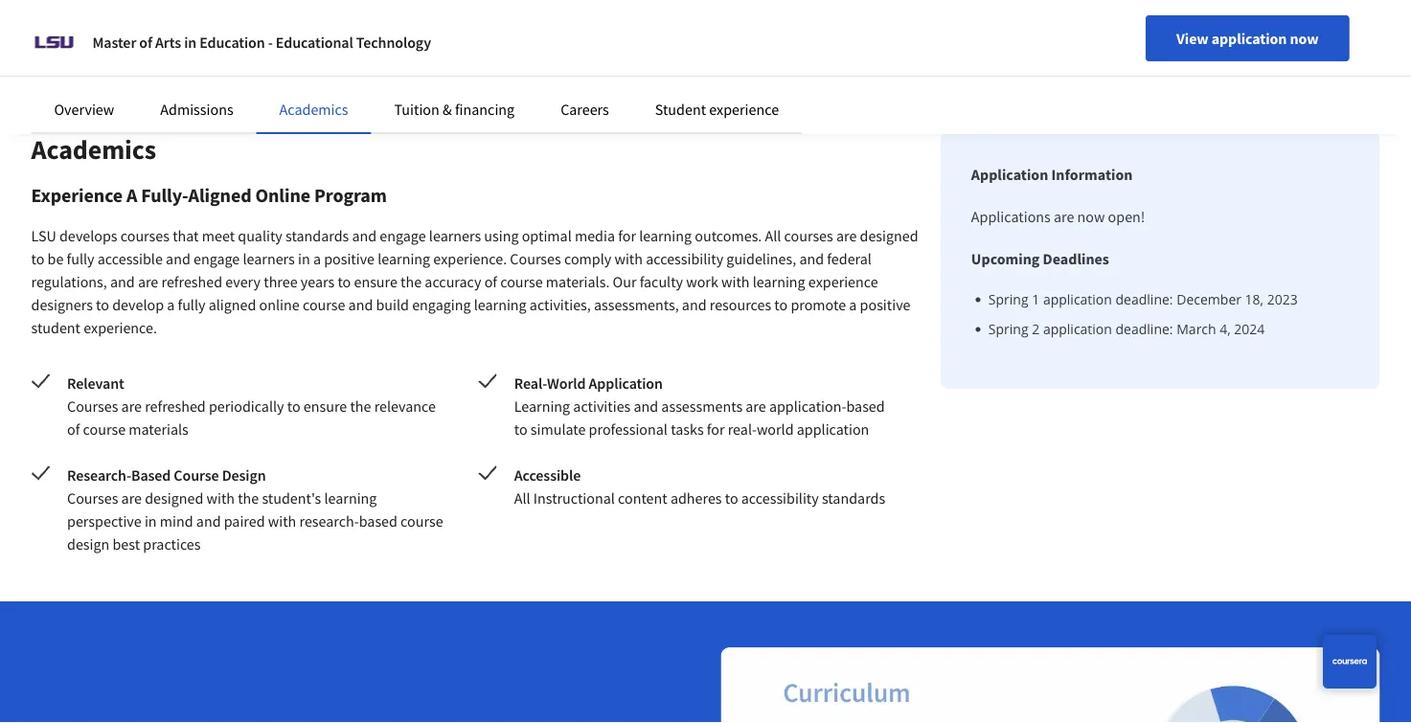Task type: vqa. For each thing, say whether or not it's contained in the screenshot.


Task type: describe. For each thing, give the bounding box(es) containing it.
deadlines
[[1043, 249, 1109, 268]]

lsu develops courses that meet quality standards and engage learners using optimal media for learning outcomes. all courses are designed to be fully accessible and engage learners in a positive learning experience. courses comply with accessibility guidelines, and federal regulations, and are refreshed every three years to ensure the accuracy of course materials. our faculty work with learning experience designers to develop a fully aligned online course and build engaging learning activities, assessments, and resources to promote a positive student experience.
[[31, 226, 918, 337]]

to inside real-world application learning activities and assessments are application-based to simulate professional tasks for real-world application
[[514, 420, 527, 439]]

overview
[[54, 100, 114, 119]]

18,
[[1245, 290, 1264, 308]]

applications
[[971, 207, 1051, 226]]

applications are now open!
[[971, 207, 1145, 226]]

2024
[[1234, 320, 1265, 338]]

every
[[225, 272, 261, 291]]

careers
[[561, 100, 609, 119]]

1 horizontal spatial application
[[971, 165, 1048, 184]]

spring 1 application deadline: december 18, 2023 list item
[[989, 289, 1298, 309]]

based
[[131, 466, 171, 485]]

for inside lsu develops courses that meet quality standards and engage learners using optimal media for learning outcomes. all courses are designed to be fully accessible and engage learners in a positive learning experience. courses comply with accessibility guidelines, and federal regulations, and are refreshed every three years to ensure the accuracy of course materials. our faculty work with learning experience designers to develop a fully aligned online course and build engaging learning activities, assessments, and resources to promote a positive student experience.
[[618, 226, 636, 245]]

program
[[314, 183, 387, 207]]

materials
[[129, 420, 189, 439]]

best
[[113, 535, 140, 554]]

open!
[[1108, 207, 1145, 226]]

to left be
[[31, 249, 44, 268]]

learning up the build
[[378, 249, 430, 268]]

deadline: for march
[[1116, 320, 1173, 338]]

three
[[264, 272, 298, 291]]

activities,
[[530, 295, 591, 314]]

tasks
[[671, 420, 704, 439]]

promote
[[791, 295, 846, 314]]

using
[[484, 226, 519, 245]]

learning down the accuracy
[[474, 295, 527, 314]]

course up activities,
[[500, 272, 543, 291]]

and inside real-world application learning activities and assessments are application-based to simulate professional tasks for real-world application
[[634, 397, 658, 416]]

perspective
[[67, 512, 142, 531]]

real-world application learning activities and assessments are application-based to simulate professional tasks for real-world application
[[514, 374, 885, 439]]

regulations,
[[31, 272, 107, 291]]

accessible all instructional content adheres to accessibility standards
[[514, 466, 885, 508]]

0 vertical spatial experience.
[[433, 249, 507, 268]]

accessibility inside lsu develops courses that meet quality standards and engage learners using optimal media for learning outcomes. all courses are designed to be fully accessible and engage learners in a positive learning experience. courses comply with accessibility guidelines, and federal regulations, and are refreshed every three years to ensure the accuracy of course materials. our faculty work with learning experience designers to develop a fully aligned online course and build engaging learning activities, assessments, and resources to promote a positive student experience.
[[646, 249, 723, 268]]

student's
[[262, 489, 321, 508]]

develop
[[112, 295, 164, 314]]

tuition & financing link
[[394, 100, 515, 119]]

course inside relevant courses are refreshed periodically to ensure the relevance of course materials
[[83, 420, 126, 439]]

the inside lsu develops courses that meet quality standards and engage learners using optimal media for learning outcomes. all courses are designed to be fully accessible and engage learners in a positive learning experience. courses comply with accessibility guidelines, and federal regulations, and are refreshed every three years to ensure the accuracy of course materials. our faculty work with learning experience designers to develop a fully aligned online course and build engaging learning activities, assessments, and resources to promote a positive student experience.
[[401, 272, 422, 291]]

and left the build
[[348, 295, 373, 314]]

comply
[[564, 249, 611, 268]]

engaging
[[412, 295, 471, 314]]

spring for spring 1 application deadline: december 18, 2023
[[989, 290, 1029, 308]]

application down deadlines
[[1043, 290, 1112, 308]]

learning
[[514, 397, 570, 416]]

to right years on the left top of the page
[[338, 272, 351, 291]]

1
[[1032, 290, 1040, 308]]

accessible
[[514, 466, 581, 485]]

aligned
[[209, 295, 256, 314]]

spring 2 application deadline: march 4, 2024 list item
[[989, 319, 1298, 339]]

view application now
[[1177, 29, 1319, 48]]

0 vertical spatial positive
[[324, 249, 375, 268]]

1 vertical spatial fully
[[178, 295, 205, 314]]

application inside real-world application learning activities and assessments are application-based to simulate professional tasks for real-world application
[[797, 420, 869, 439]]

arts
[[155, 33, 181, 52]]

student experience
[[655, 100, 779, 119]]

now for application
[[1290, 29, 1319, 48]]

develops
[[59, 226, 117, 245]]

meet
[[202, 226, 235, 245]]

work
[[686, 272, 718, 291]]

and inside research-based course design courses are designed with the student's learning perspective in mind and paired with research-based course design best practices
[[196, 512, 221, 531]]

list containing spring 1 application deadline: december 18, 2023
[[979, 289, 1298, 339]]

tuition
[[394, 100, 440, 119]]

content
[[618, 489, 667, 508]]

academics link
[[279, 100, 348, 119]]

design
[[222, 466, 266, 485]]

spring for spring 2 application deadline: march 4, 2024
[[989, 320, 1029, 338]]

0 vertical spatial engage
[[380, 226, 426, 245]]

be
[[47, 249, 64, 268]]

1 horizontal spatial a
[[313, 249, 321, 268]]

of inside lsu develops courses that meet quality standards and engage learners using optimal media for learning outcomes. all courses are designed to be fully accessible and engage learners in a positive learning experience. courses comply with accessibility guidelines, and federal regulations, and are refreshed every three years to ensure the accuracy of course materials. our faculty work with learning experience designers to develop a fully aligned online course and build engaging learning activities, assessments, and resources to promote a positive student experience.
[[484, 272, 497, 291]]

master
[[92, 33, 136, 52]]

optimal
[[522, 226, 572, 245]]

1 vertical spatial experience.
[[84, 318, 157, 337]]

louisiana state university logo image
[[31, 19, 77, 65]]

2 horizontal spatial a
[[849, 295, 857, 314]]

fully-
[[141, 183, 188, 207]]

upcoming deadlines
[[971, 249, 1109, 268]]

assessments,
[[594, 295, 679, 314]]

standards inside accessible all instructional content adheres to accessibility standards
[[822, 489, 885, 508]]

education
[[199, 33, 265, 52]]

overview link
[[54, 100, 114, 119]]

media
[[575, 226, 615, 245]]

design
[[67, 535, 110, 554]]

designed inside lsu develops courses that meet quality standards and engage learners using optimal media for learning outcomes. all courses are designed to be fully accessible and engage learners in a positive learning experience. courses comply with accessibility guidelines, and federal regulations, and are refreshed every three years to ensure the accuracy of course materials. our faculty work with learning experience designers to develop a fully aligned online course and build engaging learning activities, assessments, and resources to promote a positive student experience.
[[860, 226, 918, 245]]

0 vertical spatial learners
[[429, 226, 481, 245]]

1 vertical spatial academics
[[31, 133, 156, 166]]

march
[[1177, 320, 1216, 338]]

world
[[547, 374, 586, 393]]

learning inside research-based course design courses are designed with the student's learning perspective in mind and paired with research-based course design best practices
[[324, 489, 377, 508]]

1 vertical spatial positive
[[860, 295, 911, 314]]

view application now button
[[1146, 15, 1349, 61]]

standards inside lsu develops courses that meet quality standards and engage learners using optimal media for learning outcomes. all courses are designed to be fully accessible and engage learners in a positive learning experience. courses comply with accessibility guidelines, and federal regulations, and are refreshed every three years to ensure the accuracy of course materials. our faculty work with learning experience designers to develop a fully aligned online course and build engaging learning activities, assessments, and resources to promote a positive student experience.
[[286, 226, 349, 245]]

educational
[[276, 33, 353, 52]]

guidelines,
[[726, 249, 796, 268]]

are down application information
[[1054, 207, 1074, 226]]

designed inside research-based course design courses are designed with the student's learning perspective in mind and paired with research-based course design best practices
[[145, 489, 203, 508]]

adheres
[[671, 489, 722, 508]]

quality
[[238, 226, 282, 245]]

for inside real-world application learning activities and assessments are application-based to simulate professional tasks for real-world application
[[707, 420, 725, 439]]

view
[[1177, 29, 1209, 48]]

learning down "guidelines,"
[[753, 272, 805, 291]]

with down design at the bottom of page
[[206, 489, 235, 508]]

course inside research-based course design courses are designed with the student's learning perspective in mind and paired with research-based course design best practices
[[401, 512, 443, 531]]

and down that
[[166, 249, 190, 268]]

with up our
[[615, 249, 643, 268]]

faculty
[[640, 272, 683, 291]]

1 courses from the left
[[120, 226, 170, 245]]

master of arts in education - educational technology
[[92, 33, 431, 52]]

-
[[268, 33, 273, 52]]

instructional
[[533, 489, 615, 508]]

and down work
[[682, 295, 707, 314]]

relevance
[[374, 397, 436, 416]]

4,
[[1220, 320, 1231, 338]]

practices
[[143, 535, 201, 554]]

research-based course design courses are designed with the student's learning perspective in mind and paired with research-based course design best practices
[[67, 466, 443, 554]]

learning up faculty
[[639, 226, 692, 245]]

world
[[757, 420, 794, 439]]



Task type: locate. For each thing, give the bounding box(es) containing it.
1 horizontal spatial designed
[[860, 226, 918, 245]]

fully left aligned at top
[[178, 295, 205, 314]]

1 horizontal spatial academics
[[279, 100, 348, 119]]

all inside lsu develops courses that meet quality standards and engage learners using optimal media for learning outcomes. all courses are designed to be fully accessible and engage learners in a positive learning experience. courses comply with accessibility guidelines, and federal regulations, and are refreshed every three years to ensure the accuracy of course materials. our faculty work with learning experience designers to develop a fully aligned online course and build engaging learning activities, assessments, and resources to promote a positive student experience.
[[765, 226, 781, 245]]

lsu
[[31, 226, 56, 245]]

and down the accessible
[[110, 272, 135, 291]]

relevant courses are refreshed periodically to ensure the relevance of course materials
[[67, 374, 436, 439]]

academics down overview
[[31, 133, 156, 166]]

application information
[[971, 165, 1133, 184]]

2 vertical spatial the
[[238, 489, 259, 508]]

december
[[1177, 290, 1242, 308]]

ensure right periodically
[[304, 397, 347, 416]]

ensure
[[354, 272, 397, 291], [304, 397, 347, 416]]

1 horizontal spatial learners
[[429, 226, 481, 245]]

all
[[765, 226, 781, 245], [514, 489, 530, 508]]

0 horizontal spatial based
[[359, 512, 397, 531]]

the up the build
[[401, 272, 422, 291]]

1 vertical spatial all
[[514, 489, 530, 508]]

spring left 1
[[989, 290, 1029, 308]]

1 vertical spatial deadline:
[[1116, 320, 1173, 338]]

admissions link
[[160, 100, 233, 119]]

student
[[31, 318, 80, 337]]

application-
[[769, 397, 846, 416]]

2 vertical spatial courses
[[67, 489, 118, 508]]

1 horizontal spatial courses
[[784, 226, 833, 245]]

1 vertical spatial accessibility
[[741, 489, 819, 508]]

are up real-
[[746, 397, 766, 416]]

0 horizontal spatial experience
[[709, 100, 779, 119]]

0 horizontal spatial fully
[[67, 249, 94, 268]]

application right 2
[[1043, 320, 1112, 338]]

1 horizontal spatial ensure
[[354, 272, 397, 291]]

2 horizontal spatial in
[[298, 249, 310, 268]]

accessibility up work
[[646, 249, 723, 268]]

learners down quality
[[243, 249, 295, 268]]

1 vertical spatial for
[[707, 420, 725, 439]]

0 horizontal spatial standards
[[286, 226, 349, 245]]

courses inside relevant courses are refreshed periodically to ensure the relevance of course materials
[[67, 397, 118, 416]]

deadline:
[[1116, 290, 1173, 308], [1116, 320, 1173, 338]]

0 horizontal spatial now
[[1077, 207, 1105, 226]]

1 vertical spatial ensure
[[304, 397, 347, 416]]

courses
[[510, 249, 561, 268], [67, 397, 118, 416], [67, 489, 118, 508]]

1 vertical spatial now
[[1077, 207, 1105, 226]]

0 horizontal spatial application
[[589, 374, 663, 393]]

0 vertical spatial experience
[[709, 100, 779, 119]]

and down program
[[352, 226, 377, 245]]

positive down federal
[[860, 295, 911, 314]]

learners
[[429, 226, 481, 245], [243, 249, 295, 268]]

1 vertical spatial application
[[589, 374, 663, 393]]

spring 1 application deadline: december 18, 2023
[[989, 290, 1298, 308]]

courses
[[120, 226, 170, 245], [784, 226, 833, 245]]

designed up federal
[[860, 226, 918, 245]]

in up years on the left top of the page
[[298, 249, 310, 268]]

list
[[979, 289, 1298, 339]]

for right "media"
[[618, 226, 636, 245]]

experience.
[[433, 249, 507, 268], [84, 318, 157, 337]]

careers link
[[561, 100, 609, 119]]

are inside real-world application learning activities and assessments are application-based to simulate professional tasks for real-world application
[[746, 397, 766, 416]]

0 vertical spatial standards
[[286, 226, 349, 245]]

academics
[[279, 100, 348, 119], [31, 133, 156, 166]]

in inside research-based course design courses are designed with the student's learning perspective in mind and paired with research-based course design best practices
[[145, 512, 157, 531]]

learning
[[639, 226, 692, 245], [378, 249, 430, 268], [753, 272, 805, 291], [474, 295, 527, 314], [324, 489, 377, 508]]

all down accessible
[[514, 489, 530, 508]]

0 horizontal spatial learners
[[243, 249, 295, 268]]

are up federal
[[836, 226, 857, 245]]

0 horizontal spatial ensure
[[304, 397, 347, 416]]

student
[[655, 100, 706, 119]]

all inside accessible all instructional content adheres to accessibility standards
[[514, 489, 530, 508]]

information
[[1051, 165, 1133, 184]]

engage down program
[[380, 226, 426, 245]]

1 vertical spatial based
[[359, 512, 397, 531]]

1 horizontal spatial experience.
[[433, 249, 507, 268]]

based inside real-world application learning activities and assessments are application-based to simulate professional tasks for real-world application
[[846, 397, 885, 416]]

1 vertical spatial standards
[[822, 489, 885, 508]]

2
[[1032, 320, 1040, 338]]

1 horizontal spatial the
[[350, 397, 371, 416]]

1 vertical spatial courses
[[67, 397, 118, 416]]

0 vertical spatial all
[[765, 226, 781, 245]]

to left develop
[[96, 295, 109, 314]]

1 vertical spatial in
[[298, 249, 310, 268]]

the inside relevant courses are refreshed periodically to ensure the relevance of course materials
[[350, 397, 371, 416]]

upcoming
[[971, 249, 1040, 268]]

courses up federal
[[784, 226, 833, 245]]

admissions
[[160, 100, 233, 119]]

0 vertical spatial refreshed
[[161, 272, 222, 291]]

paired
[[224, 512, 265, 531]]

refreshed inside relevant courses are refreshed periodically to ensure the relevance of course materials
[[145, 397, 206, 416]]

refreshed inside lsu develops courses that meet quality standards and engage learners using optimal media for learning outcomes. all courses are designed to be fully accessible and engage learners in a positive learning experience. courses comply with accessibility guidelines, and federal regulations, and are refreshed every three years to ensure the accuracy of course materials. our faculty work with learning experience designers to develop a fully aligned online course and build engaging learning activities, assessments, and resources to promote a positive student experience.
[[161, 272, 222, 291]]

application right view
[[1212, 29, 1287, 48]]

0 vertical spatial courses
[[510, 249, 561, 268]]

2023
[[1267, 290, 1298, 308]]

resources
[[710, 295, 771, 314]]

and up professional
[[634, 397, 658, 416]]

0 vertical spatial based
[[846, 397, 885, 416]]

the
[[401, 272, 422, 291], [350, 397, 371, 416], [238, 489, 259, 508]]

0 vertical spatial application
[[971, 165, 1048, 184]]

standards
[[286, 226, 349, 245], [822, 489, 885, 508]]

deadline: down spring 1 application deadline: december 18, 2023 on the right of the page
[[1116, 320, 1173, 338]]

1 horizontal spatial accessibility
[[741, 489, 819, 508]]

application inside real-world application learning activities and assessments are application-based to simulate professional tasks for real-world application
[[589, 374, 663, 393]]

research-
[[67, 466, 131, 485]]

ensure up the build
[[354, 272, 397, 291]]

application up applications
[[971, 165, 1048, 184]]

for
[[618, 226, 636, 245], [707, 420, 725, 439]]

0 horizontal spatial academics
[[31, 133, 156, 166]]

0 horizontal spatial positive
[[324, 249, 375, 268]]

in left mind
[[145, 512, 157, 531]]

accessibility down "world"
[[741, 489, 819, 508]]

0 horizontal spatial all
[[514, 489, 530, 508]]

1 vertical spatial engage
[[193, 249, 240, 268]]

technology
[[356, 33, 431, 52]]

engage down meet
[[193, 249, 240, 268]]

our
[[613, 272, 637, 291]]

1 vertical spatial the
[[350, 397, 371, 416]]

are up materials
[[121, 397, 142, 416]]

with up resources
[[721, 272, 750, 291]]

courses down relevant
[[67, 397, 118, 416]]

all up "guidelines,"
[[765, 226, 781, 245]]

0 horizontal spatial the
[[238, 489, 259, 508]]

to down learning on the bottom
[[514, 420, 527, 439]]

student experience link
[[655, 100, 779, 119]]

are up develop
[[138, 272, 158, 291]]

deadline: for december
[[1116, 290, 1173, 308]]

of inside relevant courses are refreshed periodically to ensure the relevance of course materials
[[67, 420, 80, 439]]

aligned
[[188, 183, 252, 207]]

courses down optimal
[[510, 249, 561, 268]]

assessments
[[661, 397, 743, 416]]

accessibility inside accessible all instructional content adheres to accessibility standards
[[741, 489, 819, 508]]

to
[[31, 249, 44, 268], [338, 272, 351, 291], [96, 295, 109, 314], [774, 295, 788, 314], [287, 397, 300, 416], [514, 420, 527, 439], [725, 489, 738, 508]]

in right arts
[[184, 33, 197, 52]]

are inside research-based course design courses are designed with the student's learning perspective in mind and paired with research-based course design best practices
[[121, 489, 142, 508]]

to right adheres at the bottom of the page
[[725, 489, 738, 508]]

spring left 2
[[989, 320, 1029, 338]]

0 vertical spatial ensure
[[354, 272, 397, 291]]

1 horizontal spatial experience
[[808, 272, 878, 291]]

in inside lsu develops courses that meet quality standards and engage learners using optimal media for learning outcomes. all courses are designed to be fully accessible and engage learners in a positive learning experience. courses comply with accessibility guidelines, and federal regulations, and are refreshed every three years to ensure the accuracy of course materials. our faculty work with learning experience designers to develop a fully aligned online course and build engaging learning activities, assessments, and resources to promote a positive student experience.
[[298, 249, 310, 268]]

activities
[[573, 397, 631, 416]]

the left relevance
[[350, 397, 371, 416]]

0 horizontal spatial accessibility
[[646, 249, 723, 268]]

online
[[255, 183, 310, 207]]

0 horizontal spatial a
[[167, 295, 175, 314]]

experience. up the accuracy
[[433, 249, 507, 268]]

1 horizontal spatial of
[[139, 33, 152, 52]]

application down the application-
[[797, 420, 869, 439]]

designed up mind
[[145, 489, 203, 508]]

0 horizontal spatial courses
[[120, 226, 170, 245]]

outcomes.
[[695, 226, 762, 245]]

0 horizontal spatial designed
[[145, 489, 203, 508]]

2 deadline: from the top
[[1116, 320, 1173, 338]]

a
[[313, 249, 321, 268], [167, 295, 175, 314], [849, 295, 857, 314]]

of left arts
[[139, 33, 152, 52]]

course down years on the left top of the page
[[303, 295, 345, 314]]

course right the research-
[[401, 512, 443, 531]]

based inside research-based course design courses are designed with the student's learning perspective in mind and paired with research-based course design best practices
[[359, 512, 397, 531]]

a right develop
[[167, 295, 175, 314]]

to right periodically
[[287, 397, 300, 416]]

0 vertical spatial fully
[[67, 249, 94, 268]]

1 horizontal spatial all
[[765, 226, 781, 245]]

relevant
[[67, 374, 124, 393]]

0 vertical spatial for
[[618, 226, 636, 245]]

0 horizontal spatial of
[[67, 420, 80, 439]]

courses up the accessible
[[120, 226, 170, 245]]

real-
[[728, 420, 757, 439]]

experience down federal
[[808, 272, 878, 291]]

learning up the research-
[[324, 489, 377, 508]]

1 vertical spatial designed
[[145, 489, 203, 508]]

research-
[[299, 512, 359, 531]]

course up research-
[[83, 420, 126, 439]]

of right the accuracy
[[484, 272, 497, 291]]

1 spring from the top
[[989, 290, 1029, 308]]

experience
[[31, 183, 123, 207]]

a right the promote at top right
[[849, 295, 857, 314]]

0 vertical spatial in
[[184, 33, 197, 52]]

and
[[352, 226, 377, 245], [166, 249, 190, 268], [799, 249, 824, 268], [110, 272, 135, 291], [348, 295, 373, 314], [682, 295, 707, 314], [634, 397, 658, 416], [196, 512, 221, 531]]

ensure inside lsu develops courses that meet quality standards and engage learners using optimal media for learning outcomes. all courses are designed to be fully accessible and engage learners in a positive learning experience. courses comply with accessibility guidelines, and federal regulations, and are refreshed every three years to ensure the accuracy of course materials. our faculty work with learning experience designers to develop a fully aligned online course and build engaging learning activities, assessments, and resources to promote a positive student experience.
[[354, 272, 397, 291]]

courses inside research-based course design courses are designed with the student's learning perspective in mind and paired with research-based course design best practices
[[67, 489, 118, 508]]

0 vertical spatial the
[[401, 272, 422, 291]]

years
[[301, 272, 335, 291]]

mind
[[160, 512, 193, 531]]

0 horizontal spatial engage
[[193, 249, 240, 268]]

experience. down develop
[[84, 318, 157, 337]]

courses inside lsu develops courses that meet quality standards and engage learners using optimal media for learning outcomes. all courses are designed to be fully accessible and engage learners in a positive learning experience. courses comply with accessibility guidelines, and federal regulations, and are refreshed every three years to ensure the accuracy of course materials. our faculty work with learning experience designers to develop a fully aligned online course and build engaging learning activities, assessments, and resources to promote a positive student experience.
[[510, 249, 561, 268]]

to left the promote at top right
[[774, 295, 788, 314]]

1 horizontal spatial standards
[[822, 489, 885, 508]]

2 courses from the left
[[784, 226, 833, 245]]

2 spring from the top
[[989, 320, 1029, 338]]

are inside relevant courses are refreshed periodically to ensure the relevance of course materials
[[121, 397, 142, 416]]

to inside relevant courses are refreshed periodically to ensure the relevance of course materials
[[287, 397, 300, 416]]

of down relevant
[[67, 420, 80, 439]]

1 horizontal spatial engage
[[380, 226, 426, 245]]

0 vertical spatial now
[[1290, 29, 1319, 48]]

professional
[[589, 420, 668, 439]]

1 vertical spatial experience
[[808, 272, 878, 291]]

1 vertical spatial refreshed
[[145, 397, 206, 416]]

0 horizontal spatial experience.
[[84, 318, 157, 337]]

1 vertical spatial learners
[[243, 249, 295, 268]]

course
[[174, 466, 219, 485]]

refreshed down that
[[161, 272, 222, 291]]

refreshed up materials
[[145, 397, 206, 416]]

designers
[[31, 295, 93, 314]]

deadline: up spring 2 application deadline: march 4, 2024 list item
[[1116, 290, 1173, 308]]

real-
[[514, 374, 547, 393]]

now for are
[[1077, 207, 1105, 226]]

federal
[[827, 249, 872, 268]]

experience a fully-aligned online program
[[31, 183, 387, 207]]

0 horizontal spatial for
[[618, 226, 636, 245]]

ensure inside relevant courses are refreshed periodically to ensure the relevance of course materials
[[304, 397, 347, 416]]

0 vertical spatial academics
[[279, 100, 348, 119]]

the up paired
[[238, 489, 259, 508]]

online
[[259, 295, 300, 314]]

academics down educational
[[279, 100, 348, 119]]

&
[[443, 100, 452, 119]]

are
[[1054, 207, 1074, 226], [836, 226, 857, 245], [138, 272, 158, 291], [121, 397, 142, 416], [746, 397, 766, 416], [121, 489, 142, 508]]

1 horizontal spatial for
[[707, 420, 725, 439]]

0 horizontal spatial in
[[145, 512, 157, 531]]

build
[[376, 295, 409, 314]]

fully
[[67, 249, 94, 268], [178, 295, 205, 314]]

0 vertical spatial of
[[139, 33, 152, 52]]

and right mind
[[196, 512, 221, 531]]

1 deadline: from the top
[[1116, 290, 1173, 308]]

application inside button
[[1212, 29, 1287, 48]]

accuracy
[[425, 272, 481, 291]]

positive up years on the left top of the page
[[324, 249, 375, 268]]

1 horizontal spatial based
[[846, 397, 885, 416]]

2 vertical spatial in
[[145, 512, 157, 531]]

now inside the view application now button
[[1290, 29, 1319, 48]]

2 vertical spatial of
[[67, 420, 80, 439]]

engage
[[380, 226, 426, 245], [193, 249, 240, 268]]

tuition & financing
[[394, 100, 515, 119]]

0 vertical spatial deadline:
[[1116, 290, 1173, 308]]

experience
[[709, 100, 779, 119], [808, 272, 878, 291]]

1 horizontal spatial now
[[1290, 29, 1319, 48]]

experience right student
[[709, 100, 779, 119]]

0 vertical spatial spring
[[989, 290, 1029, 308]]

a
[[126, 183, 137, 207]]

a up years on the left top of the page
[[313, 249, 321, 268]]

1 horizontal spatial fully
[[178, 295, 205, 314]]

2 horizontal spatial of
[[484, 272, 497, 291]]

the inside research-based course design courses are designed with the student's learning perspective in mind and paired with research-based course design best practices
[[238, 489, 259, 508]]

accessibility
[[646, 249, 723, 268], [741, 489, 819, 508]]

for left real-
[[707, 420, 725, 439]]

designed
[[860, 226, 918, 245], [145, 489, 203, 508]]

0 vertical spatial accessibility
[[646, 249, 723, 268]]

0 vertical spatial designed
[[860, 226, 918, 245]]

financing
[[455, 100, 515, 119]]

to inside accessible all instructional content adheres to accessibility standards
[[725, 489, 738, 508]]

fully down the develops
[[67, 249, 94, 268]]

1 vertical spatial spring
[[989, 320, 1029, 338]]

and left federal
[[799, 249, 824, 268]]

1 horizontal spatial in
[[184, 33, 197, 52]]

1 vertical spatial of
[[484, 272, 497, 291]]

periodically
[[209, 397, 284, 416]]

are down based
[[121, 489, 142, 508]]

2 horizontal spatial the
[[401, 272, 422, 291]]

experience inside lsu develops courses that meet quality standards and engage learners using optimal media for learning outcomes. all courses are designed to be fully accessible and engage learners in a positive learning experience. courses comply with accessibility guidelines, and federal regulations, and are refreshed every three years to ensure the accuracy of course materials. our faculty work with learning experience designers to develop a fully aligned online course and build engaging learning activities, assessments, and resources to promote a positive student experience.
[[808, 272, 878, 291]]

1 horizontal spatial positive
[[860, 295, 911, 314]]

courses down research-
[[67, 489, 118, 508]]

with down student's on the bottom left of page
[[268, 512, 296, 531]]

application up "activities"
[[589, 374, 663, 393]]

learners up the accuracy
[[429, 226, 481, 245]]



